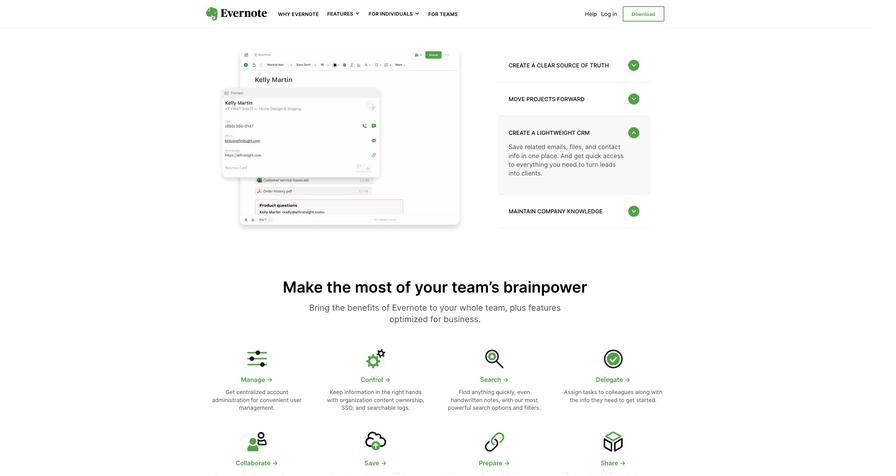 Task type: locate. For each thing, give the bounding box(es) containing it.
1 vertical spatial save
[[365, 460, 380, 467]]

1 vertical spatial create
[[509, 129, 531, 136]]

1 vertical spatial of
[[382, 303, 390, 313]]

in up content
[[376, 389, 381, 396]]

along
[[636, 389, 650, 396]]

optimized
[[390, 314, 428, 325]]

your up bring the benefits of evernote to your whole team, plus features optimized for business.
[[415, 278, 448, 297]]

→
[[267, 376, 273, 384], [385, 376, 391, 384], [503, 376, 509, 384], [625, 376, 631, 384], [272, 460, 278, 467], [381, 460, 387, 467], [505, 460, 510, 467], [620, 460, 626, 467]]

get
[[391, 13, 404, 23], [575, 152, 584, 159], [627, 397, 635, 404]]

→ for delegate →
[[625, 376, 631, 384]]

create a clear source of truth
[[509, 62, 610, 69]]

need down the "colleagues"
[[605, 397, 618, 404]]

and down our
[[513, 404, 523, 411]]

right
[[392, 389, 404, 396]]

powerful
[[449, 404, 472, 411]]

0 horizontal spatial for
[[369, 11, 379, 17]]

with inside find anything quickly, even handwritten notes, with our most powerful search options and filters.
[[502, 397, 514, 404]]

→ up quickly,
[[503, 376, 509, 384]]

of right benefits
[[382, 303, 390, 313]]

0 horizontal spatial need
[[563, 161, 577, 168]]

gears icon image
[[365, 348, 387, 370]]

whole
[[460, 303, 483, 313]]

2 create from the top
[[509, 129, 531, 136]]

get inside the save related emails, files, and contact info in one place. and get quick access to everything you need to turn leads into clients.
[[575, 152, 584, 159]]

why evernote
[[278, 11, 319, 17]]

→ up account
[[267, 376, 273, 384]]

the inside bring the benefits of evernote to your whole team, plus features optimized for business.
[[332, 303, 345, 313]]

the right 'bring'
[[332, 303, 345, 313]]

company
[[538, 208, 566, 215]]

the
[[327, 278, 351, 297], [332, 303, 345, 313], [382, 389, 391, 396], [570, 397, 579, 404]]

 image
[[206, 44, 484, 234]]

save inside save → link
[[365, 460, 380, 467]]

→ for search →
[[503, 376, 509, 384]]

0 vertical spatial info
[[509, 152, 520, 159]]

1 vertical spatial your
[[440, 303, 458, 313]]

1 a from the top
[[532, 62, 536, 69]]

make the most of your team's brainpower
[[283, 278, 588, 297]]

find
[[459, 389, 471, 396]]

source
[[557, 62, 580, 69]]

plus
[[510, 303, 527, 313]]

bring the benefits of evernote to your whole team, plus features optimized for business.
[[310, 303, 561, 325]]

to inside bring the benefits of evernote to your whole team, plus features optimized for business.
[[430, 303, 438, 313]]

1 vertical spatial info
[[580, 397, 590, 404]]

0 vertical spatial a
[[532, 62, 536, 69]]

quick
[[586, 152, 602, 159]]

checkmark icon image
[[603, 348, 625, 370]]

for up management.
[[251, 397, 258, 404]]

with down keep
[[327, 397, 339, 404]]

filters.
[[525, 404, 541, 411]]

1 vertical spatial a
[[532, 129, 536, 136]]

get for save
[[575, 152, 584, 159]]

search icon image
[[484, 348, 506, 370]]

1 vertical spatial for
[[251, 397, 258, 404]]

team,
[[486, 303, 508, 313]]

for individuals
[[369, 11, 413, 17]]

and down organization
[[356, 404, 366, 411]]

0 horizontal spatial save
[[365, 460, 380, 467]]

save down upload cloud icon
[[365, 460, 380, 467]]

2 horizontal spatial get
[[627, 397, 635, 404]]

related
[[525, 143, 546, 151]]

→ up the "colleagues"
[[625, 376, 631, 384]]

to down make the most of your team's brainpower
[[430, 303, 438, 313]]

→ right collaborate
[[272, 460, 278, 467]]

→ down upload cloud icon
[[381, 460, 387, 467]]

of up optimized
[[396, 278, 411, 297]]

truth
[[590, 62, 610, 69]]

0 vertical spatial in
[[613, 10, 618, 17]]

with inside assign tasks to colleagues along with the info they need to get started.
[[652, 389, 663, 396]]

they
[[592, 397, 603, 404]]

1 vertical spatial need
[[605, 397, 618, 404]]

control
[[361, 376, 383, 384]]

save related emails, files, and contact info in one place. and get quick access to everything you need to turn leads into clients.
[[509, 143, 624, 177]]

info up into
[[509, 152, 520, 159]]

0 horizontal spatial of
[[382, 303, 390, 313]]

need
[[563, 161, 577, 168], [605, 397, 618, 404]]

→ right the prepare
[[505, 460, 510, 467]]

1 horizontal spatial with
[[502, 397, 514, 404]]

emails,
[[548, 143, 568, 151]]

0 vertical spatial your
[[415, 278, 448, 297]]

settings icon image
[[246, 348, 268, 370]]

→ right control
[[385, 376, 391, 384]]

with up started.
[[652, 389, 663, 396]]

need down and
[[563, 161, 577, 168]]

the down assign
[[570, 397, 579, 404]]

for inside get centralized account administration for convenient user management.
[[251, 397, 258, 404]]

account
[[267, 389, 289, 396]]

delegate icon image
[[246, 431, 268, 454]]

your inside bring the benefits of evernote to your whole team, plus features optimized for business.
[[440, 303, 458, 313]]

download
[[632, 11, 656, 17]]

one
[[529, 152, 540, 159]]

get inside assign tasks to colleagues along with the info they need to get started.
[[627, 397, 635, 404]]

and inside keep information in the right hands with organization content ownership, sso, and searchable logs.
[[356, 404, 366, 411]]

2 vertical spatial in
[[376, 389, 381, 396]]

your up business.
[[440, 303, 458, 313]]

the up content
[[382, 389, 391, 396]]

for inside button
[[369, 11, 379, 17]]

most
[[355, 278, 392, 297], [525, 397, 538, 404]]

1 create from the top
[[509, 62, 531, 69]]

prepare
[[479, 460, 503, 467]]

evernote up optimized
[[392, 303, 428, 313]]

1 horizontal spatial save
[[509, 143, 524, 151]]

a left "clear"
[[532, 62, 536, 69]]

1 horizontal spatial evernote
[[392, 303, 428, 313]]

→ inside 'search →' link
[[503, 376, 509, 384]]

evernote
[[292, 11, 319, 17], [392, 303, 428, 313]]

for for for individuals
[[369, 11, 379, 17]]

2 a from the top
[[532, 129, 536, 136]]

in inside the save related emails, files, and contact info in one place. and get quick access to everything you need to turn leads into clients.
[[522, 152, 527, 159]]

→ for control →
[[385, 376, 391, 384]]

→ inside save → link
[[381, 460, 387, 467]]

→ inside delegate → link
[[625, 376, 631, 384]]

share → link
[[563, 459, 664, 468]]

of inside bring the benefits of evernote to your whole team, plus features optimized for business.
[[382, 303, 390, 313]]

→ inside manage → 'link'
[[267, 376, 273, 384]]

1 horizontal spatial info
[[580, 397, 590, 404]]

0 horizontal spatial with
[[327, 397, 339, 404]]

0 horizontal spatial in
[[376, 389, 381, 396]]

get
[[226, 389, 235, 396]]

organized
[[406, 13, 445, 23]]

1 horizontal spatial for
[[429, 11, 439, 17]]

0 horizontal spatial evernote
[[292, 11, 319, 17]]

and
[[448, 13, 462, 23], [586, 143, 597, 151], [356, 404, 366, 411], [513, 404, 523, 411]]

create for create a lightweight crm
[[509, 129, 531, 136]]

save →
[[365, 460, 387, 467]]

info down tasks
[[580, 397, 590, 404]]

in left one
[[522, 152, 527, 159]]

0 vertical spatial create
[[509, 62, 531, 69]]

log in
[[602, 10, 618, 17]]

info inside assign tasks to colleagues along with the info they need to get started.
[[580, 397, 590, 404]]

contact
[[599, 143, 621, 151]]

of
[[581, 62, 589, 69]]

create a lightweight crm
[[509, 129, 590, 136]]

1 horizontal spatial for
[[431, 314, 442, 325]]

to down the "colleagues"
[[620, 397, 625, 404]]

get down the "colleagues"
[[627, 397, 635, 404]]

and up "quick" in the top right of the page
[[586, 143, 597, 151]]

1 vertical spatial most
[[525, 397, 538, 404]]

0 vertical spatial most
[[355, 278, 392, 297]]

2 horizontal spatial with
[[652, 389, 663, 396]]

create left "clear"
[[509, 62, 531, 69]]

features
[[328, 11, 354, 17]]

share →
[[601, 460, 626, 467]]

0 vertical spatial get
[[391, 13, 404, 23]]

control → link
[[326, 376, 426, 384]]

in inside keep information in the right hands with organization content ownership, sso, and searchable logs.
[[376, 389, 381, 396]]

1 horizontal spatial most
[[525, 397, 538, 404]]

1 horizontal spatial in
[[522, 152, 527, 159]]

1 vertical spatial evernote
[[392, 303, 428, 313]]

→ inside share → link
[[620, 460, 626, 467]]

→ for prepare →
[[505, 460, 510, 467]]

get down files, at the right top of page
[[575, 152, 584, 159]]

→ inside collaborate → link
[[272, 460, 278, 467]]

everything
[[517, 161, 548, 168]]

for individuals button
[[369, 10, 420, 17]]

with inside keep information in the right hands with organization content ownership, sso, and searchable logs.
[[327, 397, 339, 404]]

anything
[[472, 389, 495, 396]]

prepare →
[[479, 460, 510, 467]]

save left related
[[509, 143, 524, 151]]

1 horizontal spatial of
[[396, 278, 411, 297]]

in
[[613, 10, 618, 17], [522, 152, 527, 159], [376, 389, 381, 396]]

with down quickly,
[[502, 397, 514, 404]]

for for for teams
[[429, 11, 439, 17]]

→ inside prepare → 'link'
[[505, 460, 510, 467]]

discover ways to get organized and work more efficiently.
[[321, 13, 550, 23]]

move projects forward
[[509, 96, 585, 103]]

create up related
[[509, 129, 531, 136]]

to right "ways" at the left of the page
[[381, 13, 389, 23]]

help link
[[586, 10, 598, 17]]

get for assign
[[627, 397, 635, 404]]

why evernote link
[[278, 10, 319, 17]]

leads
[[601, 161, 616, 168]]

info
[[509, 152, 520, 159], [580, 397, 590, 404]]

ownership,
[[396, 397, 425, 404]]

you
[[550, 161, 561, 168]]

features button
[[328, 10, 361, 17]]

evernote inside why evernote link
[[292, 11, 319, 17]]

content
[[374, 397, 394, 404]]

0 vertical spatial evernote
[[292, 11, 319, 17]]

save
[[509, 143, 524, 151], [365, 460, 380, 467]]

0 vertical spatial for
[[431, 314, 442, 325]]

evernote right why
[[292, 11, 319, 17]]

1 vertical spatial in
[[522, 152, 527, 159]]

for left individuals
[[369, 11, 379, 17]]

prepare → link
[[445, 459, 545, 468]]

1 horizontal spatial need
[[605, 397, 618, 404]]

→ right share
[[620, 460, 626, 467]]

0 vertical spatial need
[[563, 161, 577, 168]]

find anything quickly, even handwritten notes, with our most powerful search options and filters.
[[449, 389, 541, 411]]

save inside the save related emails, files, and contact info in one place. and get quick access to everything you need to turn leads into clients.
[[509, 143, 524, 151]]

2 vertical spatial get
[[627, 397, 635, 404]]

in right log
[[613, 10, 618, 17]]

0 vertical spatial of
[[396, 278, 411, 297]]

with for control →
[[327, 397, 339, 404]]

→ inside control → link
[[385, 376, 391, 384]]

most up benefits
[[355, 278, 392, 297]]

0 horizontal spatial info
[[509, 152, 520, 159]]

→ for collaborate →
[[272, 460, 278, 467]]

a up related
[[532, 129, 536, 136]]

0 vertical spatial save
[[509, 143, 524, 151]]

0 horizontal spatial for
[[251, 397, 258, 404]]

for left teams
[[429, 11, 439, 17]]

1 horizontal spatial get
[[575, 152, 584, 159]]

create for create a clear source of truth
[[509, 62, 531, 69]]

to
[[381, 13, 389, 23], [509, 161, 515, 168], [579, 161, 585, 168], [430, 303, 438, 313], [599, 389, 605, 396], [620, 397, 625, 404]]

for left business.
[[431, 314, 442, 325]]

most up filters.
[[525, 397, 538, 404]]

for teams link
[[429, 10, 458, 17]]

for
[[369, 11, 379, 17], [429, 11, 439, 17]]

get left 'organized'
[[391, 13, 404, 23]]

files,
[[570, 143, 584, 151]]

1 vertical spatial get
[[575, 152, 584, 159]]

control →
[[361, 376, 391, 384]]



Task type: vqa. For each thing, say whether or not it's contained in the screenshot.
THE SUPPORT AND PROTECT
no



Task type: describe. For each thing, give the bounding box(es) containing it.
clients.
[[522, 170, 543, 177]]

link icon image
[[484, 431, 506, 454]]

access
[[604, 152, 624, 159]]

0 horizontal spatial get
[[391, 13, 404, 23]]

crm
[[578, 129, 590, 136]]

square icon image
[[603, 431, 625, 454]]

evernote logo image
[[206, 7, 267, 21]]

for inside bring the benefits of evernote to your whole team, plus features optimized for business.
[[431, 314, 442, 325]]

assign tasks to colleagues along with the info they need to get started.
[[565, 389, 663, 404]]

tasks
[[584, 389, 598, 396]]

save → link
[[326, 459, 426, 468]]

started.
[[637, 397, 657, 404]]

searchable
[[367, 404, 396, 411]]

delegate →
[[596, 376, 631, 384]]

bring
[[310, 303, 330, 313]]

benefits
[[348, 303, 380, 313]]

need inside the save related emails, files, and contact info in one place. and get quick access to everything you need to turn leads into clients.
[[563, 161, 577, 168]]

manage → link
[[207, 376, 308, 384]]

lightweight
[[537, 129, 576, 136]]

manage →
[[241, 376, 273, 384]]

more
[[486, 13, 506, 23]]

options
[[492, 404, 512, 411]]

assign
[[565, 389, 582, 396]]

individuals
[[381, 11, 413, 17]]

manage
[[241, 376, 265, 384]]

need inside assign tasks to colleagues along with the info they need to get started.
[[605, 397, 618, 404]]

colleagues
[[606, 389, 634, 396]]

the inside assign tasks to colleagues along with the info they need to get started.
[[570, 397, 579, 404]]

brainpower
[[504, 278, 588, 297]]

forward
[[558, 96, 585, 103]]

with for search →
[[502, 397, 514, 404]]

to up they
[[599, 389, 605, 396]]

sso,
[[342, 404, 354, 411]]

turn
[[587, 161, 599, 168]]

discover
[[321, 13, 356, 23]]

search
[[473, 404, 491, 411]]

for teams
[[429, 11, 458, 17]]

make
[[283, 278, 323, 297]]

search
[[481, 376, 502, 384]]

hands
[[406, 389, 422, 396]]

knowledge
[[568, 208, 603, 215]]

features
[[529, 303, 561, 313]]

even
[[518, 389, 531, 396]]

maintain company knowledge
[[509, 208, 603, 215]]

of for your
[[396, 278, 411, 297]]

and inside find anything quickly, even handwritten notes, with our most powerful search options and filters.
[[513, 404, 523, 411]]

user
[[290, 397, 302, 404]]

quickly,
[[496, 389, 516, 396]]

search → link
[[445, 376, 545, 384]]

a for lightweight
[[532, 129, 536, 136]]

a for clear
[[532, 62, 536, 69]]

administration
[[212, 397, 250, 404]]

→ for share →
[[620, 460, 626, 467]]

search →
[[481, 376, 509, 384]]

convenient
[[260, 397, 289, 404]]

log
[[602, 10, 612, 17]]

and
[[561, 152, 573, 159]]

evernote inside bring the benefits of evernote to your whole team, plus features optimized for business.
[[392, 303, 428, 313]]

move
[[509, 96, 525, 103]]

0 horizontal spatial most
[[355, 278, 392, 297]]

to up into
[[509, 161, 515, 168]]

log in link
[[602, 10, 618, 17]]

→ for save →
[[381, 460, 387, 467]]

help
[[586, 10, 598, 17]]

handwritten
[[451, 397, 483, 404]]

2 horizontal spatial in
[[613, 10, 618, 17]]

download link
[[623, 6, 665, 22]]

upload cloud icon image
[[365, 431, 387, 454]]

management.
[[239, 404, 275, 411]]

delegate → link
[[563, 376, 664, 384]]

share
[[601, 460, 619, 467]]

into
[[509, 170, 520, 177]]

and left the work
[[448, 13, 462, 23]]

save for save related emails, files, and contact info in one place. and get quick access to everything you need to turn leads into clients.
[[509, 143, 524, 151]]

and inside the save related emails, files, and contact info in one place. and get quick access to everything you need to turn leads into clients.
[[586, 143, 597, 151]]

centralized
[[237, 389, 266, 396]]

the inside keep information in the right hands with organization content ownership, sso, and searchable logs.
[[382, 389, 391, 396]]

teams
[[440, 11, 458, 17]]

maintain
[[509, 208, 536, 215]]

keep
[[330, 389, 343, 396]]

→ for manage →
[[267, 376, 273, 384]]

info inside the save related emails, files, and contact info in one place. and get quick access to everything you need to turn leads into clients.
[[509, 152, 520, 159]]

to left turn
[[579, 161, 585, 168]]

most inside find anything quickly, even handwritten notes, with our most powerful search options and filters.
[[525, 397, 538, 404]]

of for evernote
[[382, 303, 390, 313]]

business.
[[444, 314, 481, 325]]

save for save →
[[365, 460, 380, 467]]

clear
[[537, 62, 556, 69]]

work
[[465, 13, 484, 23]]

notes,
[[485, 397, 501, 404]]

place.
[[542, 152, 559, 159]]

information
[[345, 389, 375, 396]]

logs.
[[398, 404, 410, 411]]

the up 'bring'
[[327, 278, 351, 297]]



